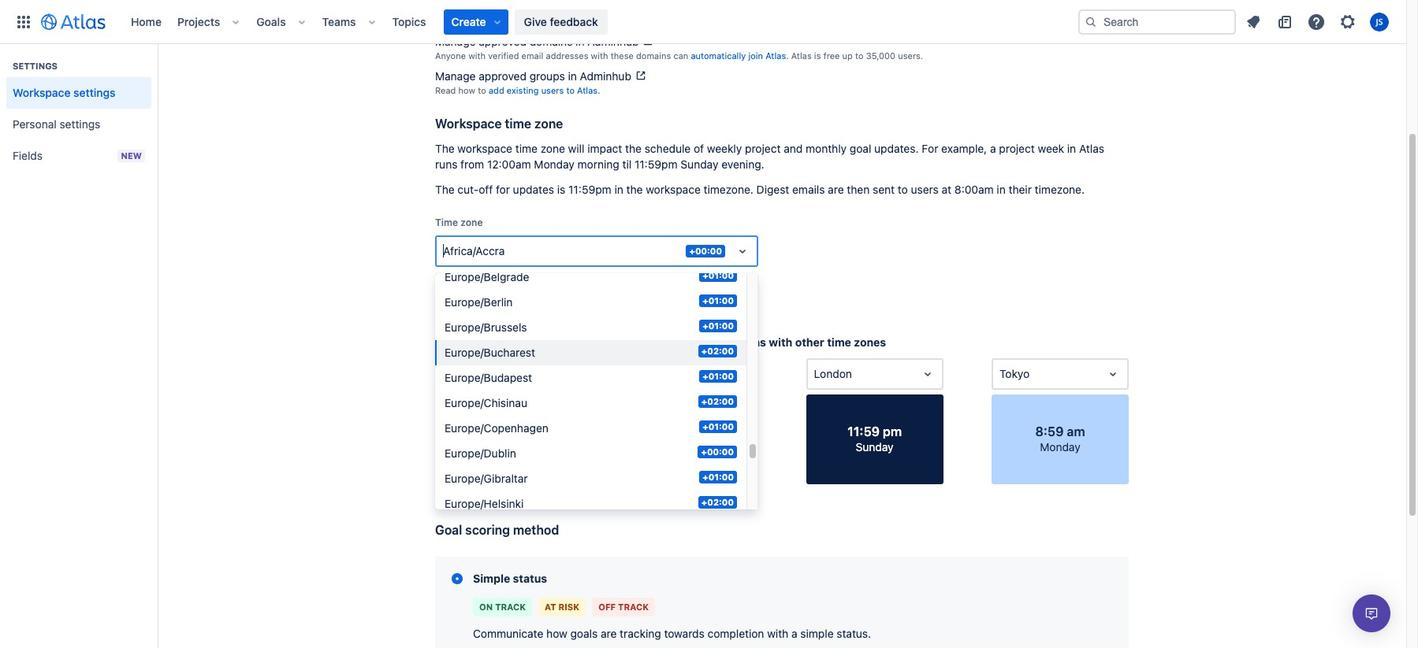 Task type: vqa. For each thing, say whether or not it's contained in the screenshot.


Task type: describe. For each thing, give the bounding box(es) containing it.
an external link image for manage approved groups in adminhub
[[635, 69, 647, 82]]

how for to
[[459, 85, 475, 95]]

off
[[599, 602, 616, 613]]

+01:00 for europe/brussels
[[703, 321, 734, 331]]

here's
[[435, 336, 471, 349]]

to left add
[[478, 85, 486, 95]]

applied
[[503, 274, 533, 285]]

and inside the workspace time zone will impact the schedule of weekly project and monthly goal updates. for example, a project week in atlas runs from 12:00am monday morning til 11:59pm sunday evening.
[[784, 142, 803, 155]]

8:59
[[1036, 425, 1064, 439]]

addresses
[[546, 50, 589, 61]]

manage approved domains in adminhub link
[[435, 35, 655, 48]]

all
[[550, 274, 559, 285]]

changes will be applied for all users of this workspace
[[435, 274, 659, 285]]

projects link
[[173, 9, 225, 34]]

monthly
[[806, 142, 847, 155]]

0 horizontal spatial a
[[792, 628, 798, 641]]

sent
[[873, 183, 895, 196]]

0 vertical spatial zone
[[535, 117, 563, 131]]

+01:00 for europe/belgrade
[[703, 270, 734, 281]]

europe/brussels
[[445, 321, 527, 334]]

sunday for 4:59 pm
[[485, 441, 523, 454]]

with left other at right
[[769, 336, 793, 349]]

Search field
[[1079, 9, 1236, 34]]

goals link
[[252, 9, 291, 34]]

communicate
[[473, 628, 544, 641]]

1 project from the left
[[745, 142, 781, 155]]

the for the workspace time zone will impact the schedule of weekly project and monthly goal updates. for example, a project week in atlas runs from 12:00am monday morning til 11:59pm sunday evening.
[[435, 142, 455, 155]]

anyone with verified email addresses with these domains can automatically join atlas . atlas is free up to 35,000 users.
[[435, 50, 923, 61]]

the for the cut-off for updates is 11:59pm in the workspace timezone. digest emails are then sent to users at 8:00am in their timezone.
[[435, 183, 455, 196]]

manage for manage approved groups in adminhub
[[435, 69, 476, 83]]

cancel
[[495, 298, 531, 311]]

risk
[[559, 602, 580, 613]]

these
[[611, 50, 634, 61]]

8:59 am monday
[[1036, 425, 1085, 454]]

0 vertical spatial is
[[814, 50, 821, 61]]

at risk
[[545, 602, 580, 613]]

simple
[[473, 572, 510, 586]]

manage approved groups in adminhub
[[435, 69, 632, 83]]

banner containing home
[[0, 0, 1407, 44]]

evening.
[[722, 158, 765, 171]]

1 horizontal spatial domains
[[636, 50, 671, 61]]

to right sent
[[898, 183, 908, 196]]

other
[[795, 336, 825, 349]]

workspace time zone
[[435, 117, 563, 131]]

communicate how goals are tracking towards completion with a simple status.
[[473, 628, 871, 641]]

1 horizontal spatial for
[[536, 274, 547, 285]]

adminhub for manage approved groups in adminhub
[[580, 69, 632, 83]]

0 vertical spatial groups
[[546, 9, 588, 24]]

in up addresses
[[576, 35, 585, 48]]

from
[[461, 158, 484, 171]]

0 horizontal spatial off
[[479, 183, 493, 196]]

add existing users to atlas. link
[[489, 85, 600, 95]]

0 vertical spatial africa/accra
[[443, 244, 505, 258]]

morning
[[578, 158, 620, 171]]

tracking
[[620, 628, 661, 641]]

2 timezone. from the left
[[1035, 183, 1085, 196]]

an external link image for manage approved domains in adminhub
[[642, 35, 655, 47]]

sunday left cut
[[569, 336, 610, 349]]

for
[[922, 142, 939, 155]]

save button
[[435, 293, 479, 318]]

open image for am
[[1104, 365, 1123, 384]]

impact
[[588, 142, 622, 155]]

0 horizontal spatial domains
[[530, 35, 573, 48]]

0 horizontal spatial will
[[474, 274, 487, 285]]

with left the these
[[591, 50, 608, 61]]

teams link
[[317, 9, 361, 34]]

1 vertical spatial off
[[633, 336, 649, 349]]

example,
[[942, 142, 987, 155]]

0 horizontal spatial of
[[587, 274, 595, 285]]

a inside the workspace time zone will impact the schedule of weekly project and monthly goal updates. for example, a project week in atlas runs from 12:00am monday morning til 11:59pm sunday evening.
[[990, 142, 996, 155]]

off track
[[599, 602, 649, 613]]

up
[[843, 50, 853, 61]]

12:00am
[[487, 158, 531, 171]]

in down til
[[615, 183, 624, 196]]

europe/chisinau
[[445, 397, 528, 410]]

time zone
[[435, 217, 483, 229]]

sunday inside the workspace time zone will impact the schedule of weekly project and monthly goal updates. for example, a project week in atlas runs from 12:00am monday morning til 11:59pm sunday evening.
[[681, 158, 719, 171]]

zones
[[854, 336, 886, 349]]

feedback
[[550, 15, 598, 28]]

time
[[435, 217, 458, 229]]

goal scoring method
[[435, 524, 559, 538]]

1 vertical spatial users
[[911, 183, 939, 196]]

new
[[121, 151, 142, 161]]

week
[[1038, 142, 1065, 155]]

pm for 11:59 pm
[[883, 425, 902, 439]]

settings image
[[1339, 12, 1358, 31]]

workspace for changes will be applied for all users of this workspace
[[615, 274, 659, 285]]

open image for pm
[[918, 365, 937, 384]]

updates
[[513, 183, 554, 196]]

cancel button
[[486, 293, 540, 318]]

europe/berlin
[[445, 296, 513, 309]]

users.
[[898, 50, 923, 61]]

how for the
[[474, 336, 497, 349]]

goals
[[256, 15, 286, 28]]

settings for workspace settings
[[73, 86, 116, 99]]

the workspace time zone will impact the schedule of weekly project and monthly goal updates. for example, a project week in atlas runs from 12:00am monday morning til 11:59pm sunday evening.
[[435, 142, 1105, 171]]

sunday for 11:59 pm
[[856, 441, 894, 454]]

domains and user groups
[[435, 9, 588, 24]]

fields
[[13, 149, 43, 162]]

atlas inside the workspace time zone will impact the schedule of weekly project and monthly goal updates. for example, a project week in atlas runs from 12:00am monday morning til 11:59pm sunday evening.
[[1079, 142, 1105, 155]]

manage approved domains in adminhub
[[435, 35, 639, 48]]

emails
[[793, 183, 825, 196]]

digest
[[757, 183, 790, 196]]

monday inside the workspace time zone will impact the schedule of weekly project and monthly goal updates. for example, a project week in atlas runs from 12:00am monday morning til 11:59pm sunday evening.
[[534, 158, 575, 171]]

in down addresses
[[568, 69, 577, 83]]

top element
[[9, 0, 1079, 44]]

2 vertical spatial time
[[827, 336, 852, 349]]

+01:00 for europe/copenhagen
[[703, 422, 734, 432]]

workspace for workspace settings
[[13, 86, 71, 99]]

0 vertical spatial are
[[828, 183, 844, 196]]

cut
[[613, 336, 630, 349]]

towards
[[664, 628, 705, 641]]

2 vertical spatial 11:59pm
[[520, 336, 566, 349]]

7:59 pm sunday
[[665, 425, 714, 454]]

am
[[1067, 425, 1085, 439]]

1 vertical spatial 11:59pm
[[569, 183, 612, 196]]

+01:00 for europe/gibraltar
[[703, 472, 734, 483]]

create button
[[444, 9, 508, 34]]

personal settings link
[[6, 109, 151, 140]]

open intercom messenger image
[[1363, 605, 1381, 624]]

help image
[[1307, 12, 1326, 31]]

create
[[451, 15, 486, 28]]

europe/budapest
[[445, 371, 532, 385]]

this
[[597, 274, 613, 285]]

give feedback button
[[515, 9, 608, 34]]

0 vertical spatial and
[[491, 9, 513, 24]]

verified
[[488, 50, 519, 61]]

email
[[522, 50, 544, 61]]

free
[[824, 50, 840, 61]]

workspace for the cut-off for updates is 11:59pm in the workspace timezone. digest emails are then sent to users at 8:00am in their timezone.
[[646, 183, 701, 196]]

pm for 4:59 pm
[[510, 425, 529, 439]]

1 vertical spatial is
[[557, 183, 566, 196]]

11:59pm inside the workspace time zone will impact the schedule of weekly project and monthly goal updates. for example, a project week in atlas runs from 12:00am monday morning til 11:59pm sunday evening.
[[635, 158, 678, 171]]

workspace for workspace time zone
[[435, 117, 502, 131]]

angeles
[[464, 367, 505, 381]]

settings for personal settings
[[60, 117, 100, 131]]

method
[[513, 524, 559, 538]]

at
[[942, 183, 952, 196]]

monday inside 8:59 am monday
[[1040, 441, 1081, 454]]



Task type: locate. For each thing, give the bounding box(es) containing it.
track for off track
[[618, 602, 649, 613]]

the up runs
[[435, 142, 455, 155]]

projects
[[177, 15, 220, 28]]

with
[[468, 50, 486, 61], [591, 50, 608, 61], [769, 336, 793, 349], [767, 628, 789, 641]]

save
[[445, 298, 470, 311]]

workspace down schedule at top
[[646, 183, 701, 196]]

6 +01:00 from the top
[[703, 472, 734, 483]]

None text field
[[443, 244, 446, 259], [814, 367, 817, 382], [443, 244, 446, 259], [814, 367, 817, 382]]

1 vertical spatial groups
[[530, 69, 565, 83]]

+00:00 for europe/dublin
[[701, 447, 734, 457]]

manage up anyone
[[435, 35, 476, 48]]

1 vertical spatial +02:00
[[702, 397, 734, 407]]

topics
[[392, 15, 426, 28]]

0 vertical spatial +00:00
[[690, 246, 722, 256]]

0 horizontal spatial open image
[[918, 365, 937, 384]]

2 vertical spatial zone
[[461, 217, 483, 229]]

0 horizontal spatial africa/accra
[[443, 244, 505, 258]]

0 horizontal spatial is
[[557, 183, 566, 196]]

workspace
[[13, 86, 71, 99], [435, 117, 502, 131]]

0 vertical spatial adminhub
[[588, 35, 639, 48]]

1 vertical spatial monday
[[1040, 441, 1081, 454]]

the
[[625, 142, 642, 155], [627, 183, 643, 196], [499, 336, 517, 349]]

for
[[496, 183, 510, 196], [536, 274, 547, 285]]

+01:00 for europe/budapest
[[703, 371, 734, 382]]

the up til
[[625, 142, 642, 155]]

track for on track
[[495, 602, 526, 613]]

0 vertical spatial the
[[625, 142, 642, 155]]

and left user
[[491, 9, 513, 24]]

0 horizontal spatial for
[[496, 183, 510, 196]]

search image
[[1085, 15, 1098, 28]]

pm right 4:59
[[510, 425, 529, 439]]

2 the from the top
[[435, 183, 455, 196]]

timezone.
[[704, 183, 754, 196], [1035, 183, 1085, 196]]

sunday down "7:59"
[[670, 441, 708, 454]]

0 vertical spatial monday
[[534, 158, 575, 171]]

1 horizontal spatial africa/accra
[[664, 336, 731, 349]]

for left the all
[[536, 274, 547, 285]]

africa/accra up europe/belgrade
[[443, 244, 505, 258]]

pm right 11:59
[[883, 425, 902, 439]]

in
[[576, 35, 585, 48], [568, 69, 577, 83], [1068, 142, 1076, 155], [615, 183, 624, 196], [997, 183, 1006, 196], [651, 336, 661, 349]]

atlas right week
[[1079, 142, 1105, 155]]

off
[[479, 183, 493, 196], [633, 336, 649, 349]]

is
[[814, 50, 821, 61], [557, 183, 566, 196]]

11:59 pm sunday
[[848, 425, 902, 454]]

1 horizontal spatial off
[[633, 336, 649, 349]]

cut-
[[458, 183, 479, 196]]

personal
[[13, 117, 57, 131]]

1 track from the left
[[495, 602, 526, 613]]

1 vertical spatial will
[[474, 274, 487, 285]]

1 horizontal spatial 11:59pm
[[569, 183, 612, 196]]

+01:00 for europe/berlin
[[703, 296, 734, 306]]

with left simple
[[767, 628, 789, 641]]

4 +01:00 from the top
[[703, 371, 734, 382]]

11:59pm down morning
[[569, 183, 612, 196]]

sunday down weekly
[[681, 158, 719, 171]]

will
[[568, 142, 585, 155], [474, 274, 487, 285]]

1 horizontal spatial timezone.
[[1035, 183, 1085, 196]]

are left then
[[828, 183, 844, 196]]

timezone. right their
[[1035, 183, 1085, 196]]

and left 'monthly'
[[784, 142, 803, 155]]

1 vertical spatial time
[[516, 142, 538, 155]]

off right cut
[[633, 336, 649, 349]]

1 vertical spatial a
[[792, 628, 798, 641]]

sunday for 7:59 pm
[[670, 441, 708, 454]]

1 the from the top
[[435, 142, 455, 155]]

adminhub up the these
[[588, 35, 639, 48]]

0 horizontal spatial atlas
[[766, 50, 786, 61]]

track right off
[[618, 602, 649, 613]]

workspace down settings
[[13, 86, 71, 99]]

zone down add existing users to atlas. link at top left
[[535, 117, 563, 131]]

0 vertical spatial a
[[990, 142, 996, 155]]

0 vertical spatial for
[[496, 183, 510, 196]]

sunday inside 4:59 pm sunday
[[485, 441, 523, 454]]

0 vertical spatial settings
[[73, 86, 116, 99]]

timezone. down evening. at the right of page
[[704, 183, 754, 196]]

sunday inside '11:59 pm sunday'
[[856, 441, 894, 454]]

+02:00 for europe/bucharest
[[702, 346, 734, 356]]

settings up personal settings 'link'
[[73, 86, 116, 99]]

how left goals
[[547, 628, 568, 641]]

to right up at the top
[[856, 50, 864, 61]]

0 horizontal spatial monday
[[534, 158, 575, 171]]

goals
[[571, 628, 598, 641]]

0 horizontal spatial workspace
[[13, 86, 71, 99]]

8:00am
[[955, 183, 994, 196]]

domains left can
[[636, 50, 671, 61]]

their
[[1009, 183, 1032, 196]]

1 vertical spatial and
[[784, 142, 803, 155]]

0 vertical spatial of
[[694, 142, 704, 155]]

of inside the workspace time zone will impact the schedule of weekly project and monthly goal updates. for example, a project week in atlas runs from 12:00am monday morning til 11:59pm sunday evening.
[[694, 142, 704, 155]]

the down europe/brussels
[[499, 336, 517, 349]]

of left weekly
[[694, 142, 704, 155]]

time right other at right
[[827, 336, 852, 349]]

2 vertical spatial +02:00
[[702, 498, 734, 508]]

workspace inside the workspace time zone will impact the schedule of weekly project and monthly goal updates. for example, a project week in atlas runs from 12:00am monday morning til 11:59pm sunday evening.
[[458, 142, 513, 155]]

1 horizontal spatial open image
[[1104, 365, 1123, 384]]

1 horizontal spatial a
[[990, 142, 996, 155]]

time inside the workspace time zone will impact the schedule of weekly project and monthly goal updates. for example, a project week in atlas runs from 12:00am monday morning til 11:59pm sunday evening.
[[516, 142, 538, 155]]

0 vertical spatial an external link image
[[642, 35, 655, 47]]

europe/copenhagen
[[445, 422, 549, 435]]

is right updates
[[557, 183, 566, 196]]

of left this
[[587, 274, 595, 285]]

at
[[545, 602, 556, 613]]

2 vertical spatial the
[[499, 336, 517, 349]]

workspace down read
[[435, 117, 502, 131]]

with right anyone
[[468, 50, 486, 61]]

teams
[[322, 15, 356, 28]]

a right example,
[[990, 142, 996, 155]]

3 +02:00 from the top
[[702, 498, 734, 508]]

on
[[479, 602, 493, 613]]

open image
[[918, 365, 937, 384], [1104, 365, 1123, 384]]

2 vertical spatial how
[[547, 628, 568, 641]]

None text field
[[1000, 367, 1003, 382]]

1 vertical spatial open image
[[733, 365, 752, 384]]

an external link image
[[642, 35, 655, 47], [635, 69, 647, 82]]

sunday down 11:59
[[856, 441, 894, 454]]

pm inside '11:59 pm sunday'
[[883, 425, 902, 439]]

1 vertical spatial zone
[[541, 142, 565, 155]]

1 horizontal spatial project
[[999, 142, 1035, 155]]

0 vertical spatial time
[[505, 117, 531, 131]]

1 vertical spatial workspace
[[646, 183, 701, 196]]

1 vertical spatial for
[[536, 274, 547, 285]]

0 horizontal spatial 11:59pm
[[520, 336, 566, 349]]

2 vertical spatial users
[[562, 274, 584, 285]]

0 horizontal spatial and
[[491, 9, 513, 24]]

domains
[[530, 35, 573, 48], [636, 50, 671, 61]]

1 vertical spatial the
[[627, 183, 643, 196]]

1 vertical spatial adminhub
[[580, 69, 632, 83]]

0 vertical spatial workspace
[[13, 86, 71, 99]]

workspace right this
[[615, 274, 659, 285]]

approved
[[479, 35, 527, 48], [479, 69, 527, 83]]

1 horizontal spatial is
[[814, 50, 821, 61]]

11:59pm down cancel button
[[520, 336, 566, 349]]

an external link image up anyone with verified email addresses with these domains can automatically join atlas . atlas is free up to 35,000 users.
[[642, 35, 655, 47]]

completion
[[708, 628, 764, 641]]

1 vertical spatial domains
[[636, 50, 671, 61]]

2 +01:00 from the top
[[703, 296, 734, 306]]

atlas right join
[[766, 50, 786, 61]]

on track
[[479, 602, 526, 613]]

to left atlas. at the top left of page
[[566, 85, 575, 95]]

1 horizontal spatial will
[[568, 142, 585, 155]]

1 horizontal spatial of
[[694, 142, 704, 155]]

user
[[516, 9, 542, 24]]

11:59
[[848, 425, 880, 439]]

approved up verified
[[479, 35, 527, 48]]

0 vertical spatial +02:00
[[702, 346, 734, 356]]

project left week
[[999, 142, 1035, 155]]

existing
[[507, 85, 539, 95]]

switch to... image
[[14, 12, 33, 31]]

updates.
[[875, 142, 919, 155]]

automatically join atlas link
[[691, 50, 786, 61]]

2 track from the left
[[618, 602, 649, 613]]

give feedback
[[524, 15, 598, 28]]

2 horizontal spatial pm
[[883, 425, 902, 439]]

how for goals
[[547, 628, 568, 641]]

1 vertical spatial are
[[601, 628, 617, 641]]

users left at
[[911, 183, 939, 196]]

+02:00 for europe/helsinki
[[702, 498, 734, 508]]

are
[[828, 183, 844, 196], [601, 628, 617, 641]]

tokyo
[[1000, 367, 1030, 381]]

project up evening. at the right of page
[[745, 142, 781, 155]]

europe/helsinki
[[445, 498, 524, 511]]

los
[[443, 367, 461, 381]]

simple status
[[473, 572, 547, 586]]

groups
[[546, 9, 588, 24], [530, 69, 565, 83]]

workspace settings
[[13, 86, 116, 99]]

0 vertical spatial open image
[[733, 242, 752, 261]]

workspace up from
[[458, 142, 513, 155]]

1 vertical spatial settings
[[60, 117, 100, 131]]

the inside the workspace time zone will impact the schedule of weekly project and monthly goal updates. for example, a project week in atlas runs from 12:00am monday morning til 11:59pm sunday evening.
[[625, 142, 642, 155]]

the inside the workspace time zone will impact the schedule of weekly project and monthly goal updates. for example, a project week in atlas runs from 12:00am monday morning til 11:59pm sunday evening.
[[435, 142, 455, 155]]

+00:00
[[690, 246, 722, 256], [701, 447, 734, 457]]

read
[[435, 85, 456, 95]]

the
[[435, 142, 455, 155], [435, 183, 455, 196]]

atlas.
[[577, 85, 600, 95]]

of
[[694, 142, 704, 155], [587, 274, 595, 285]]

zone inside the workspace time zone will impact the schedule of weekly project and monthly goal updates. for example, a project week in atlas runs from 12:00am monday morning til 11:59pm sunday evening.
[[541, 142, 565, 155]]

11:59pm
[[635, 158, 678, 171], [569, 183, 612, 196], [520, 336, 566, 349]]

will up morning
[[568, 142, 585, 155]]

settings inside 'link'
[[60, 117, 100, 131]]

manage up read
[[435, 69, 476, 83]]

group
[[6, 44, 151, 177]]

1 vertical spatial manage
[[435, 69, 476, 83]]

simple
[[801, 628, 834, 641]]

atlas right .
[[791, 50, 812, 61]]

2 vertical spatial workspace
[[615, 274, 659, 285]]

an external link image down anyone with verified email addresses with these domains can automatically join atlas . atlas is free up to 35,000 users.
[[635, 69, 647, 82]]

+00:00 for africa/accra
[[690, 246, 722, 256]]

time down read how to add existing users to atlas.
[[505, 117, 531, 131]]

1 vertical spatial workspace
[[435, 117, 502, 131]]

approved up add
[[479, 69, 527, 83]]

adminhub up atlas. at the top left of page
[[580, 69, 632, 83]]

london
[[814, 367, 852, 381]]

monday up updates
[[534, 158, 575, 171]]

2 approved from the top
[[479, 69, 527, 83]]

zone up updates
[[541, 142, 565, 155]]

2 project from the left
[[999, 142, 1035, 155]]

europe/belgrade
[[445, 270, 529, 284]]

domains up addresses
[[530, 35, 573, 48]]

goal
[[850, 142, 872, 155]]

is left the free
[[814, 50, 821, 61]]

runs
[[435, 158, 458, 171]]

home
[[131, 15, 162, 28]]

0 vertical spatial users
[[541, 85, 564, 95]]

sunday down 4:59
[[485, 441, 523, 454]]

1 horizontal spatial monday
[[1040, 441, 1081, 454]]

0 vertical spatial 11:59pm
[[635, 158, 678, 171]]

open image down aligns
[[733, 365, 752, 384]]

time up 12:00am
[[516, 142, 538, 155]]

pm inside 4:59 pm sunday
[[510, 425, 529, 439]]

3 +01:00 from the top
[[703, 321, 734, 331]]

1 pm from the left
[[510, 425, 529, 439]]

in inside the workspace time zone will impact the schedule of weekly project and monthly goal updates. for example, a project week in atlas runs from 12:00am monday morning til 11:59pm sunday evening.
[[1068, 142, 1076, 155]]

0 vertical spatial approved
[[479, 35, 527, 48]]

an external link image inside manage approved groups in adminhub link
[[635, 69, 647, 82]]

0 vertical spatial workspace
[[458, 142, 513, 155]]

1 timezone. from the left
[[704, 183, 754, 196]]

1 manage from the top
[[435, 35, 476, 48]]

europe/gibraltar
[[445, 472, 528, 486]]

1 vertical spatial +00:00
[[701, 447, 734, 457]]

pm for 7:59 pm
[[695, 425, 714, 439]]

1 vertical spatial the
[[435, 183, 455, 196]]

in left their
[[997, 183, 1006, 196]]

monday down 8:59
[[1040, 441, 1081, 454]]

settings down workspace settings link
[[60, 117, 100, 131]]

aligns
[[734, 336, 766, 349]]

zone right time
[[461, 217, 483, 229]]

open image
[[733, 242, 752, 261], [733, 365, 752, 384]]

users right the all
[[562, 274, 584, 285]]

1 +02:00 from the top
[[702, 346, 734, 356]]

0 horizontal spatial project
[[745, 142, 781, 155]]

11:59pm down schedule at top
[[635, 158, 678, 171]]

join
[[749, 50, 763, 61]]

3 pm from the left
[[883, 425, 902, 439]]

changes
[[435, 274, 472, 285]]

sunday inside 7:59 pm sunday
[[670, 441, 708, 454]]

1 horizontal spatial atlas
[[791, 50, 812, 61]]

manage for manage approved domains in adminhub
[[435, 35, 476, 48]]

0 vertical spatial domains
[[530, 35, 573, 48]]

the down til
[[627, 183, 643, 196]]

pm right "7:59"
[[695, 425, 714, 439]]

how down europe/brussels
[[474, 336, 497, 349]]

0 vertical spatial manage
[[435, 35, 476, 48]]

pm inside 7:59 pm sunday
[[695, 425, 714, 439]]

schedule
[[645, 142, 691, 155]]

1 horizontal spatial track
[[618, 602, 649, 613]]

2 open image from the left
[[1104, 365, 1123, 384]]

anyone
[[435, 50, 466, 61]]

0 horizontal spatial are
[[601, 628, 617, 641]]

group containing workspace settings
[[6, 44, 151, 177]]

til
[[623, 158, 632, 171]]

1 open image from the left
[[918, 365, 937, 384]]

1 vertical spatial of
[[587, 274, 595, 285]]

open image down the cut-off for updates is 11:59pm in the workspace timezone. digest emails are then sent to users at 8:00am in their timezone.
[[733, 242, 752, 261]]

0 vertical spatial will
[[568, 142, 585, 155]]

read how to add existing users to atlas.
[[435, 85, 600, 95]]

1 horizontal spatial are
[[828, 183, 844, 196]]

approved for groups
[[479, 69, 527, 83]]

in right cut
[[651, 336, 661, 349]]

7:59
[[665, 425, 692, 439]]

1 +01:00 from the top
[[703, 270, 734, 281]]

will inside the workspace time zone will impact the schedule of weekly project and monthly goal updates. for example, a project week in atlas runs from 12:00am monday morning til 11:59pm sunday evening.
[[568, 142, 585, 155]]

manage approved groups in adminhub link
[[435, 69, 647, 83]]

zone
[[535, 117, 563, 131], [541, 142, 565, 155], [461, 217, 483, 229]]

account image
[[1370, 12, 1389, 31]]

weekly
[[707, 142, 742, 155]]

35,000
[[866, 50, 896, 61]]

1 horizontal spatial pm
[[695, 425, 714, 439]]

+02:00 for europe/chisinau
[[702, 397, 734, 407]]

2 horizontal spatial 11:59pm
[[635, 158, 678, 171]]

0 vertical spatial off
[[479, 183, 493, 196]]

1 approved from the top
[[479, 35, 527, 48]]

status.
[[837, 628, 871, 641]]

4:59 pm sunday
[[479, 425, 529, 454]]

2 pm from the left
[[695, 425, 714, 439]]

approved for domains
[[479, 35, 527, 48]]

adminhub for manage approved domains in adminhub
[[588, 35, 639, 48]]

1 vertical spatial africa/accra
[[664, 336, 731, 349]]

to
[[856, 50, 864, 61], [478, 85, 486, 95], [566, 85, 575, 95], [898, 183, 908, 196]]

+01:00
[[703, 270, 734, 281], [703, 296, 734, 306], [703, 321, 734, 331], [703, 371, 734, 382], [703, 422, 734, 432], [703, 472, 734, 483]]

0 horizontal spatial track
[[495, 602, 526, 613]]

5 +01:00 from the top
[[703, 422, 734, 432]]

the left the cut- in the top left of the page
[[435, 183, 455, 196]]

1 vertical spatial approved
[[479, 69, 527, 83]]

track right on
[[495, 602, 526, 613]]

2 manage from the top
[[435, 69, 476, 83]]

0 vertical spatial how
[[459, 85, 475, 95]]

how right read
[[459, 85, 475, 95]]

off down from
[[479, 183, 493, 196]]

0 horizontal spatial timezone.
[[704, 183, 754, 196]]

.
[[786, 50, 789, 61]]

goal
[[435, 524, 462, 538]]

a left simple
[[792, 628, 798, 641]]

banner
[[0, 0, 1407, 44]]

2 +02:00 from the top
[[702, 397, 734, 407]]

automatically
[[691, 50, 746, 61]]

1 vertical spatial an external link image
[[635, 69, 647, 82]]

1 vertical spatial how
[[474, 336, 497, 349]]

users down manage approved groups in adminhub link
[[541, 85, 564, 95]]

status
[[513, 572, 547, 586]]

europe/dublin
[[445, 447, 516, 460]]

will left be
[[474, 274, 487, 285]]

in right week
[[1068, 142, 1076, 155]]

are right goals
[[601, 628, 617, 641]]

africa/accra left aligns
[[664, 336, 731, 349]]

1 horizontal spatial workspace
[[435, 117, 502, 131]]

notifications image
[[1244, 12, 1263, 31]]

the cut-off for updates is 11:59pm in the workspace timezone. digest emails are then sent to users at 8:00am in their timezone.
[[435, 183, 1085, 196]]

for down 12:00am
[[496, 183, 510, 196]]

an external link image inside manage approved domains in adminhub link
[[642, 35, 655, 47]]



